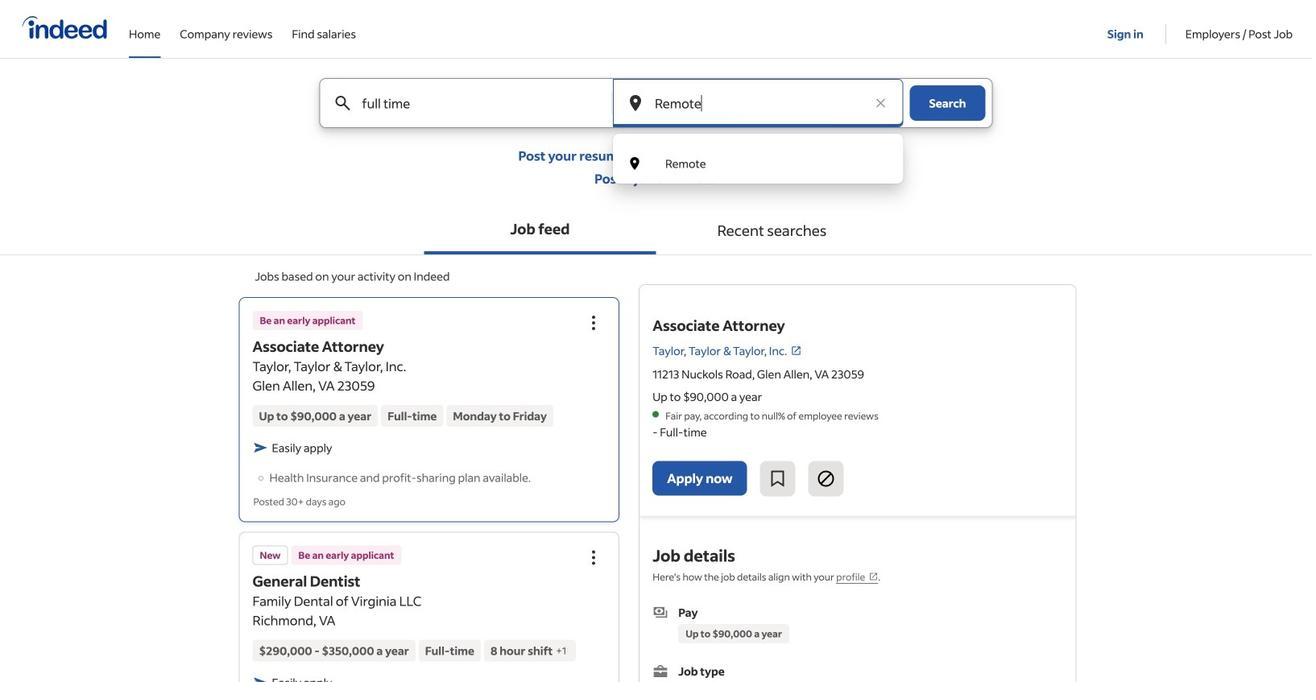 Task type: locate. For each thing, give the bounding box(es) containing it.
None search field
[[307, 78, 1006, 184]]

job actions for associate attorney is collapsed image
[[584, 313, 604, 333]]

taylor, taylor & taylor, inc. (opens in a new tab) image
[[791, 345, 802, 357]]

tab list
[[0, 206, 1313, 255]]

job actions for general dentist is collapsed image
[[584, 548, 604, 568]]

main content
[[0, 78, 1313, 683]]

search: Job title, keywords, or company text field
[[359, 79, 585, 127]]



Task type: vqa. For each thing, say whether or not it's contained in the screenshot.
JOB ACTIONS FOR GENERAL DENTIST IS COLLAPSED 'image'
yes



Task type: describe. For each thing, give the bounding box(es) containing it.
Edit location text field
[[652, 79, 865, 127]]

job preferences (opens in a new window) image
[[869, 572, 879, 582]]

not interested image
[[817, 469, 836, 489]]

save this job image
[[769, 469, 788, 489]]

clear location input image
[[873, 95, 889, 111]]



